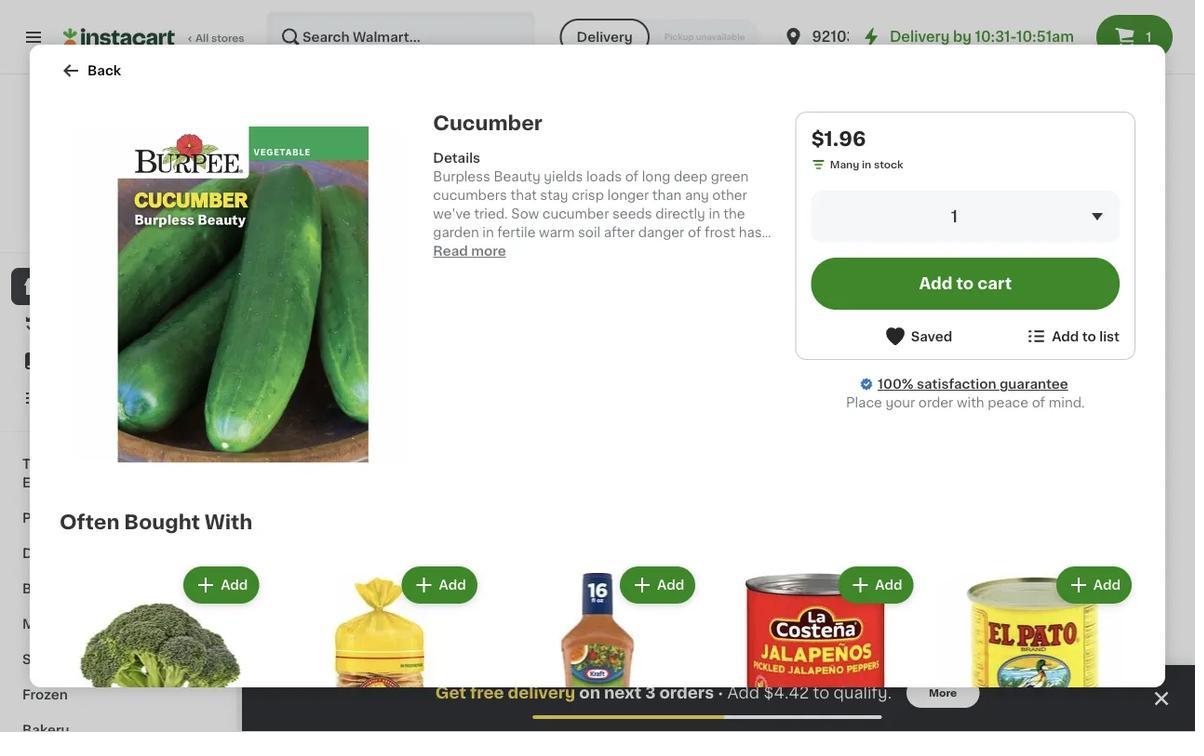 Task type: locate. For each thing, give the bounding box(es) containing it.
recipes
[[52, 355, 107, 368]]

item carousel region
[[279, 111, 1158, 469], [762, 556, 1196, 733]]

meal
[[115, 458, 147, 471]]

cucumber image
[[74, 127, 411, 463]]

$ up the baby
[[998, 353, 1005, 363]]

0 vertical spatial oz
[[472, 18, 484, 28]]

4 button
[[1085, 556, 1196, 733]]

guarantee
[[143, 226, 197, 236], [1000, 378, 1069, 391]]

1 horizontal spatial 4
[[1095, 712, 1109, 732]]

2 4 from the left
[[1095, 712, 1109, 732]]

1 horizontal spatial 2
[[942, 712, 954, 732]]

qualify.
[[834, 686, 892, 702]]

$ inside $ 0 97
[[283, 353, 290, 363]]

recipes link
[[11, 343, 226, 380]]

peace
[[988, 397, 1029, 410]]

beverages link
[[11, 572, 226, 607]]

2 97 from the left
[[1016, 353, 1029, 363]]

100% satisfaction guarantee up with
[[878, 378, 1069, 391]]

with
[[205, 513, 253, 532]]

0 vertical spatial item carousel region
[[279, 111, 1158, 469]]

$ left 16
[[935, 713, 942, 724]]

1 vertical spatial halls image
[[295, 556, 762, 733]]

100% satisfaction guarantee
[[48, 226, 197, 236], [878, 378, 1069, 391]]

fresh
[[279, 120, 337, 140]]

all stores link
[[63, 11, 246, 63]]

spend
[[996, 41, 1031, 51]]

2 left '98'
[[826, 352, 839, 372]]

1 horizontal spatial many in stock button
[[637, 0, 801, 30]]

0 horizontal spatial satisfaction
[[78, 226, 141, 236]]

97 inside $ 1 97
[[1016, 353, 1029, 363]]

next
[[604, 686, 642, 702]]

product group
[[995, 0, 1158, 89], [279, 178, 443, 407], [458, 178, 622, 430], [637, 178, 801, 415], [816, 178, 980, 428], [995, 178, 1158, 426], [778, 556, 924, 733], [931, 556, 1077, 733], [60, 564, 263, 733], [278, 564, 481, 733], [496, 564, 700, 733], [714, 564, 918, 733], [933, 564, 1136, 733]]

0 vertical spatial 100%
[[48, 226, 76, 236]]

stores
[[211, 33, 245, 43]]

$ for baby seedless cucumbers
[[998, 353, 1005, 363]]

read
[[433, 245, 468, 258]]

& left eggs
[[62, 548, 73, 561]]

cucumber
[[433, 113, 543, 133]]

10:31-
[[975, 30, 1017, 44]]

delivery inside "button"
[[577, 31, 633, 44]]

to up the 17
[[813, 686, 830, 702]]

thanksgiving
[[22, 458, 112, 471]]

product group containing many in stock
[[995, 0, 1158, 89]]

& inside 'link'
[[74, 654, 85, 667]]

1 many in stock button from the left
[[279, 0, 443, 30]]

stock inside product group
[[1057, 16, 1087, 27]]

10:51am
[[1017, 30, 1075, 44]]

97 for 0
[[306, 353, 319, 363]]

1 horizontal spatial guarantee
[[1000, 378, 1069, 391]]

to
[[957, 276, 974, 292], [1083, 330, 1097, 343], [813, 686, 830, 702]]

walmart logo image
[[78, 97, 160, 179]]

0 horizontal spatial guarantee
[[143, 226, 197, 236]]

92103
[[812, 30, 856, 44]]

many in stock
[[298, 14, 371, 24], [656, 14, 729, 24], [1013, 16, 1087, 27], [477, 36, 550, 47], [830, 160, 904, 170]]

1 vertical spatial guarantee
[[1000, 378, 1069, 391]]

$ left the 17
[[781, 713, 788, 724]]

1 horizontal spatial oz
[[832, 35, 844, 45]]

to left list
[[1083, 330, 1097, 343]]

$ left '98'
[[819, 353, 826, 363]]

100% down everyday
[[48, 226, 76, 236]]

buy it again link
[[11, 305, 226, 343]]

1 horizontal spatial to
[[957, 276, 974, 292]]

treatment tracker modal dialog
[[242, 666, 1196, 733]]

$
[[283, 353, 290, 363], [819, 353, 826, 363], [998, 353, 1005, 363], [781, 713, 788, 724], [935, 713, 942, 724]]

cilantro bunch 1 bunch
[[279, 377, 376, 405]]

0 horizontal spatial 97
[[306, 353, 319, 363]]

(777)
[[885, 20, 911, 30]]

halls image
[[295, 500, 337, 541], [295, 556, 762, 733]]

0 horizontal spatial 100% satisfaction guarantee
[[48, 226, 197, 236]]

100% satisfaction guarantee inside 100% satisfaction guarantee button
[[48, 226, 197, 236]]

oz right '18'
[[472, 18, 484, 28]]

oz right the 20
[[832, 35, 844, 45]]

satisfaction down everyday store prices
[[78, 226, 141, 236]]

satisfaction
[[78, 226, 141, 236], [917, 378, 997, 391]]

100% inside button
[[48, 226, 76, 236]]

$4.42
[[764, 686, 809, 702]]

to inside treatment tracker modal dialog
[[813, 686, 830, 702]]

guarantee up the cucumbers
[[1000, 378, 1069, 391]]

97
[[306, 353, 319, 363], [1016, 353, 1029, 363]]

satisfaction up place your order with peace of mind.
[[917, 378, 997, 391]]

2 for $ 2 98
[[826, 352, 839, 372]]

thanksgiving meal essentials link
[[11, 447, 226, 501]]

0 vertical spatial satisfaction
[[78, 226, 141, 236]]

2 horizontal spatial to
[[1083, 330, 1097, 343]]

& left "candy"
[[74, 654, 85, 667]]

oz
[[472, 18, 484, 28], [832, 35, 844, 45]]

buy
[[52, 318, 79, 331]]

read more button
[[433, 242, 506, 261]]

store
[[108, 207, 135, 217]]

more button
[[907, 679, 980, 709]]

•
[[718, 686, 724, 701]]

100% satisfaction guarantee down 'store'
[[48, 226, 197, 236]]

0 horizontal spatial many in stock button
[[279, 0, 443, 30]]

cucumbers
[[995, 395, 1071, 408]]

often
[[60, 513, 120, 532]]

$ for cilantro bunch
[[283, 353, 290, 363]]

& right meat
[[60, 618, 71, 631]]

shop link
[[11, 268, 226, 305]]

$ up cilantro
[[283, 353, 290, 363]]

& for meat
[[60, 618, 71, 631]]

seedless
[[1032, 377, 1092, 390]]

satisfaction inside button
[[78, 226, 141, 236]]

0 horizontal spatial 4
[[788, 712, 802, 732]]

1 vertical spatial oz
[[832, 35, 844, 45]]

guarantee down prices
[[143, 226, 197, 236]]

product group containing 1
[[995, 178, 1158, 426]]

product group containing 4
[[778, 556, 924, 733]]

0 horizontal spatial oz
[[472, 18, 484, 28]]

dairy & eggs link
[[11, 536, 226, 572]]

everyday store prices link
[[56, 205, 182, 220]]

campari
[[865, 377, 920, 390]]

oz for 20 oz
[[832, 35, 844, 45]]

1 vertical spatial &
[[60, 618, 71, 631]]

bunch
[[334, 377, 376, 390]]

97 right 0
[[306, 353, 319, 363]]

$ inside $ 2 98
[[819, 353, 826, 363]]

1 horizontal spatial delivery
[[890, 30, 950, 44]]

1 vertical spatial 2
[[942, 712, 954, 732]]

0 horizontal spatial 2
[[826, 352, 839, 372]]

$ inside $ 1 97
[[998, 353, 1005, 363]]

many in stock button
[[279, 0, 443, 30], [637, 0, 801, 30], [995, 0, 1158, 33]]

many in stock inside product group
[[1013, 16, 1087, 27]]

it
[[82, 318, 91, 331]]

1 halls image from the top
[[295, 500, 337, 541]]

0 vertical spatial halls image
[[295, 500, 337, 541]]

100% up your
[[878, 378, 914, 391]]

bunch
[[286, 395, 320, 405]]

add to list button
[[1025, 325, 1120, 348]]

1 right $5
[[1147, 31, 1152, 44]]

1 vertical spatial item carousel region
[[762, 556, 1196, 733]]

1 left "bunch"
[[279, 395, 284, 405]]

1 vertical spatial to
[[1083, 330, 1097, 343]]

2 vertical spatial &
[[74, 654, 85, 667]]

1 horizontal spatial satisfaction
[[917, 378, 997, 391]]

0 horizontal spatial 100%
[[48, 226, 76, 236]]

97 inside $ 0 97
[[306, 353, 319, 363]]

0 vertical spatial 2
[[826, 352, 839, 372]]

produce link
[[11, 501, 226, 536]]

read more
[[433, 245, 506, 258]]

18 oz
[[458, 18, 484, 28]]

item carousel region containing 4
[[762, 556, 1196, 733]]

fresh vegetables
[[279, 120, 458, 140]]

0 horizontal spatial delivery
[[577, 31, 633, 44]]

0 horizontal spatial to
[[813, 686, 830, 702]]

delivery
[[890, 30, 950, 44], [577, 31, 633, 44]]

1 up the add to cart
[[951, 209, 958, 225]]

cart
[[978, 276, 1012, 292]]

0 vertical spatial guarantee
[[143, 226, 197, 236]]

instacart logo image
[[63, 26, 175, 48]]

None search field
[[266, 11, 536, 63]]

2 vertical spatial to
[[813, 686, 830, 702]]

0 vertical spatial &
[[62, 548, 73, 561]]

1 horizontal spatial 97
[[1016, 353, 1029, 363]]

1 97 from the left
[[306, 353, 319, 363]]

1 4 from the left
[[788, 712, 802, 732]]

lists link
[[11, 380, 226, 417]]

in
[[330, 14, 340, 24], [688, 14, 697, 24], [1045, 16, 1055, 27], [509, 36, 518, 47], [862, 160, 872, 170]]

add to cart
[[919, 276, 1012, 292]]

2 left 16
[[942, 712, 954, 732]]

1 field
[[812, 191, 1120, 243]]

beverages
[[22, 583, 94, 596]]

to left cart
[[957, 276, 974, 292]]

0 vertical spatial to
[[957, 276, 974, 292]]

1 vertical spatial 100%
[[878, 378, 914, 391]]

by
[[954, 30, 972, 44]]

add button
[[366, 184, 438, 217], [545, 184, 616, 217], [902, 184, 974, 217], [1081, 184, 1153, 217], [846, 562, 918, 596], [1000, 562, 1072, 596], [185, 569, 257, 603], [404, 569, 476, 603], [622, 569, 694, 603], [840, 569, 912, 603], [1059, 569, 1130, 603]]

0
[[290, 352, 304, 372]]

2
[[826, 352, 839, 372], [942, 712, 954, 732]]

snacks & candy
[[22, 654, 133, 667]]

1 horizontal spatial 100% satisfaction guarantee
[[878, 378, 1069, 391]]

0 vertical spatial 100% satisfaction guarantee
[[48, 226, 197, 236]]

16
[[956, 713, 968, 724]]

2 horizontal spatial many in stock button
[[995, 0, 1158, 33]]

97 up the baby
[[1016, 353, 1029, 363]]



Task type: vqa. For each thing, say whether or not it's contained in the screenshot.
1st Sticks from right
no



Task type: describe. For each thing, give the bounding box(es) containing it.
save
[[1059, 41, 1083, 51]]

place
[[846, 397, 883, 410]]

3 many in stock button from the left
[[995, 0, 1158, 33]]

$5
[[1085, 41, 1099, 51]]

92103 button
[[783, 11, 894, 63]]

$1.96 element
[[637, 350, 801, 374]]

everyday store prices
[[56, 207, 171, 217]]

20 oz
[[816, 35, 844, 45]]

seafood
[[74, 618, 130, 631]]

$ 1 97
[[998, 352, 1029, 372]]

delivery button
[[560, 19, 650, 56]]

all stores
[[196, 33, 245, 43]]

$ 4 17
[[781, 712, 815, 732]]

snacks
[[22, 654, 71, 667]]

spend $32, save $5
[[996, 41, 1099, 51]]

$32,
[[1033, 41, 1056, 51]]

your
[[886, 397, 916, 410]]

with
[[957, 397, 985, 410]]

98
[[841, 353, 855, 363]]

baby seedless cucumbers
[[995, 377, 1092, 408]]

frozen link
[[11, 678, 226, 713]]

get
[[436, 686, 466, 702]]

delivery
[[508, 686, 576, 702]]

list
[[1100, 330, 1120, 343]]

4 inside button
[[1095, 712, 1109, 732]]

2 for $ 2 16
[[942, 712, 954, 732]]

prices
[[138, 207, 171, 217]]

meat & seafood link
[[11, 607, 226, 643]]

97 for 1
[[1016, 353, 1029, 363]]

guarantee inside button
[[143, 226, 197, 236]]

delivery by 10:31-10:51am
[[890, 30, 1075, 44]]

item carousel region containing fresh vegetables
[[279, 111, 1158, 469]]

back
[[88, 64, 121, 77]]

1 button
[[1097, 15, 1173, 60]]

3
[[646, 686, 656, 702]]

$ 2 16
[[935, 712, 968, 732]]

produce
[[22, 512, 79, 525]]

everyday
[[56, 207, 105, 217]]

sunset campari tomatoes
[[816, 377, 920, 408]]

delivery for delivery
[[577, 31, 633, 44]]

sunset
[[816, 377, 861, 390]]

cilantro
[[279, 377, 331, 390]]

1 inside cilantro bunch 1 bunch
[[279, 395, 284, 405]]

1 horizontal spatial 100%
[[878, 378, 914, 391]]

$ 2 98
[[819, 352, 855, 372]]

1 vertical spatial satisfaction
[[917, 378, 997, 391]]

meat
[[22, 618, 57, 631]]

all
[[196, 33, 209, 43]]

$ inside $ 4 17
[[781, 713, 788, 724]]

details
[[433, 152, 481, 165]]

on
[[579, 686, 601, 702]]

buy it again
[[52, 318, 131, 331]]

often bought with
[[60, 513, 253, 532]]

dairy
[[22, 548, 59, 561]]

vegetables
[[342, 120, 458, 140]]

1 up the baby
[[1005, 352, 1014, 372]]

saved
[[911, 330, 953, 343]]

meat & seafood
[[22, 618, 130, 631]]

$ 0 97
[[283, 352, 319, 372]]

2 many in stock button from the left
[[637, 0, 801, 30]]

add inside treatment tracker modal dialog
[[728, 686, 760, 702]]

$1.96
[[812, 129, 866, 149]]

thanksgiving meal essentials
[[22, 458, 147, 490]]

add to list
[[1052, 330, 1120, 343]]

1 inside button
[[1147, 31, 1152, 44]]

1 inside field
[[951, 209, 958, 225]]

service type group
[[560, 19, 760, 56]]

delivery for delivery by 10:31-10:51am
[[890, 30, 950, 44]]

add to cart button
[[812, 258, 1120, 310]]

$ for sunset campari tomatoes
[[819, 353, 826, 363]]

sponsored badge image
[[816, 413, 872, 423]]

snacks & candy link
[[11, 643, 226, 678]]

to for cart
[[957, 276, 974, 292]]

100% satisfaction guarantee button
[[29, 220, 208, 238]]

eggs
[[76, 548, 109, 561]]

frozen
[[22, 689, 68, 702]]

shop
[[52, 280, 87, 293]]

$ inside the $ 2 16
[[935, 713, 942, 724]]

order
[[919, 397, 954, 410]]

2 halls image from the top
[[295, 556, 762, 733]]

back button
[[60, 60, 121, 82]]

& for dairy
[[62, 548, 73, 561]]

18
[[458, 18, 470, 28]]

mind.
[[1049, 397, 1085, 410]]

again
[[94, 318, 131, 331]]

20
[[816, 35, 829, 45]]

get free delivery on next 3 orders • add $4.42 to qualify.
[[436, 686, 892, 702]]

& for snacks
[[74, 654, 85, 667]]

free
[[470, 686, 504, 702]]

saved button
[[884, 325, 953, 348]]

walmart
[[90, 185, 147, 198]]

place your order with peace of mind.
[[846, 397, 1085, 410]]

more
[[471, 245, 506, 258]]

to for list
[[1083, 330, 1097, 343]]

spend $32, save $5 button
[[995, 39, 1158, 70]]

of
[[1032, 397, 1046, 410]]

in inside product group
[[1045, 16, 1055, 27]]

orders
[[660, 686, 714, 702]]

product group containing 0
[[279, 178, 443, 407]]

100% satisfaction guarantee link
[[878, 375, 1069, 394]]

1 vertical spatial 100% satisfaction guarantee
[[878, 378, 1069, 391]]

oz for 18 oz
[[472, 18, 484, 28]]

details button
[[433, 149, 774, 168]]



